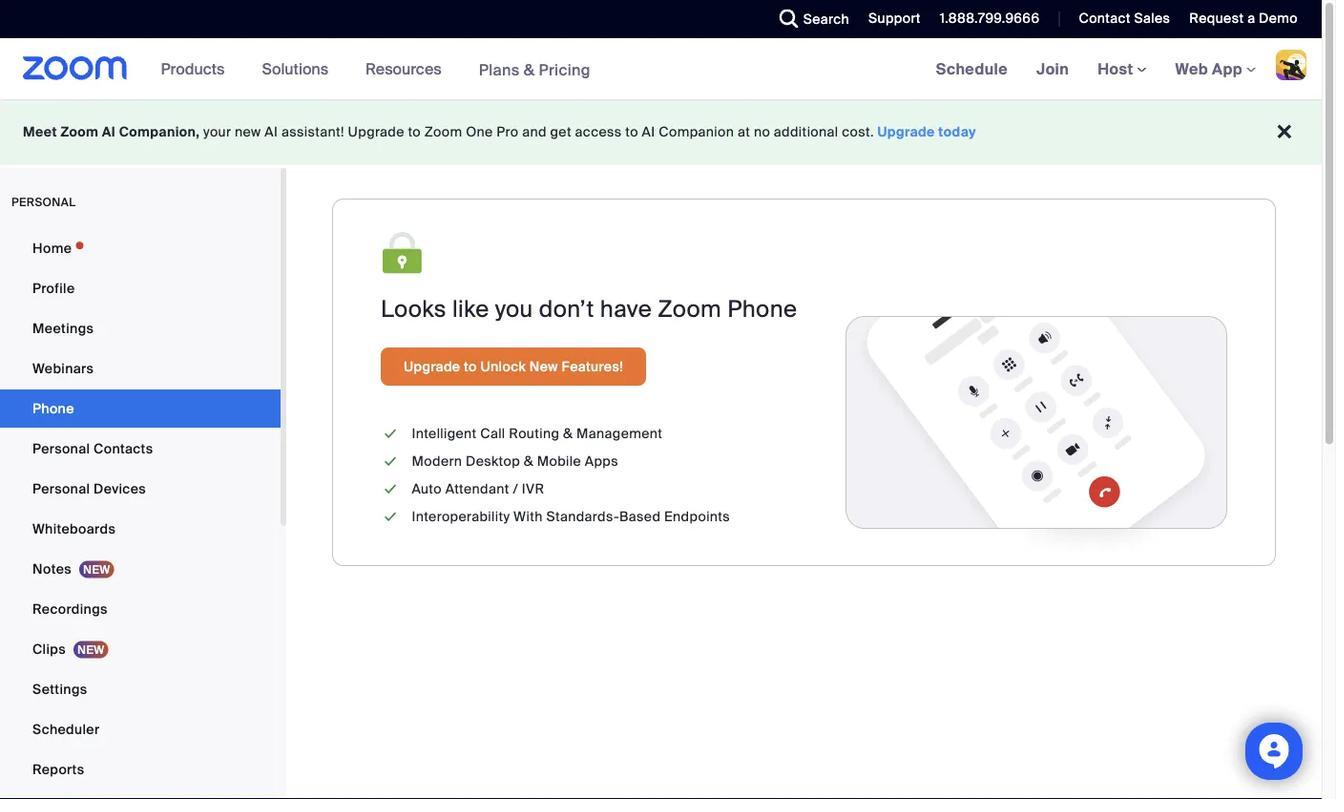 Task type: vqa. For each thing, say whether or not it's contained in the screenshot.
the bottommost right image
no



Task type: describe. For each thing, give the bounding box(es) containing it.
features!
[[562, 358, 624, 375]]

request a demo
[[1190, 10, 1299, 27]]

host
[[1098, 59, 1138, 79]]

cost.
[[843, 123, 875, 141]]

intelligent
[[412, 425, 477, 443]]

products
[[161, 59, 225, 79]]

zoom logo image
[[23, 56, 128, 80]]

companion
[[659, 123, 735, 141]]

solutions
[[262, 59, 329, 79]]

interoperability
[[412, 508, 510, 526]]

standards-
[[547, 508, 620, 526]]

upgrade right cost.
[[878, 123, 936, 141]]

contacts
[[94, 440, 153, 457]]

upgrade today link
[[878, 123, 977, 141]]

notes
[[32, 560, 72, 578]]

at
[[738, 123, 751, 141]]

search button
[[766, 0, 855, 38]]

web app button
[[1176, 59, 1257, 79]]

desktop
[[466, 453, 520, 470]]

personal
[[11, 195, 76, 210]]

your
[[203, 123, 231, 141]]

apps
[[585, 453, 619, 470]]

banner containing products
[[0, 38, 1323, 101]]

intelligent call routing & management
[[412, 425, 663, 443]]

product information navigation
[[147, 38, 605, 101]]

0 horizontal spatial to
[[408, 123, 421, 141]]

unlock
[[481, 358, 526, 375]]

2 horizontal spatial zoom
[[658, 294, 722, 324]]

reports link
[[0, 751, 281, 789]]

no
[[754, 123, 771, 141]]

to inside upgrade to unlock new features! button
[[464, 358, 477, 375]]

whiteboards link
[[0, 510, 281, 548]]

1 horizontal spatial phone
[[728, 294, 798, 324]]

2 vertical spatial &
[[524, 453, 534, 470]]

mobile
[[537, 453, 582, 470]]

0 horizontal spatial zoom
[[61, 123, 99, 141]]

recordings link
[[0, 590, 281, 628]]

new
[[530, 358, 559, 375]]

3 ai from the left
[[642, 123, 656, 141]]

modern desktop & mobile apps
[[412, 453, 619, 470]]

and
[[523, 123, 547, 141]]

phone inside personal menu menu
[[32, 400, 74, 417]]

2 horizontal spatial to
[[626, 123, 639, 141]]

search
[[804, 10, 850, 28]]

join
[[1037, 59, 1070, 79]]

webinars
[[32, 360, 94, 377]]

demo
[[1260, 10, 1299, 27]]

have
[[601, 294, 652, 324]]

products button
[[161, 38, 233, 99]]

meet
[[23, 123, 57, 141]]

web app
[[1176, 59, 1243, 79]]

profile link
[[0, 269, 281, 308]]

looks
[[381, 294, 447, 324]]

schedule
[[937, 59, 1009, 79]]

personal contacts link
[[0, 430, 281, 468]]

with
[[514, 508, 543, 526]]

1 ai from the left
[[102, 123, 116, 141]]

reports
[[32, 761, 84, 778]]

schedule link
[[922, 38, 1023, 99]]

scheduler
[[32, 721, 100, 738]]

meetings navigation
[[922, 38, 1323, 101]]

interoperability with standards-based endpoints
[[412, 508, 731, 526]]

whiteboards
[[32, 520, 116, 538]]

support
[[869, 10, 921, 27]]

scheduler link
[[0, 710, 281, 749]]

auto attendant / ivr
[[412, 480, 545, 498]]

don't
[[539, 294, 595, 324]]

meet zoom ai companion, footer
[[0, 99, 1323, 165]]

& inside the product information navigation
[[524, 59, 535, 80]]

attendant
[[446, 480, 510, 498]]

pro
[[497, 123, 519, 141]]



Task type: locate. For each thing, give the bounding box(es) containing it.
profile
[[32, 279, 75, 297]]

ivr
[[522, 480, 545, 498]]

access
[[575, 123, 622, 141]]

to right access
[[626, 123, 639, 141]]

one
[[466, 123, 493, 141]]

pricing
[[539, 59, 591, 80]]

0 vertical spatial phone
[[728, 294, 798, 324]]

1.888.799.9666 button up "schedule" link
[[940, 10, 1040, 27]]

looks like you don't have zoom phone
[[381, 294, 798, 324]]

zoom left one
[[425, 123, 463, 141]]

& up mobile
[[563, 425, 573, 443]]

1 vertical spatial personal
[[32, 480, 90, 498]]

checked image for interoperability
[[381, 507, 401, 527]]

personal up personal devices
[[32, 440, 90, 457]]

& right plans
[[524, 59, 535, 80]]

recordings
[[32, 600, 108, 618]]

1.888.799.9666
[[940, 10, 1040, 27]]

banner
[[0, 38, 1323, 101]]

clips
[[32, 640, 66, 658]]

personal contacts
[[32, 440, 153, 457]]

auto
[[412, 480, 442, 498]]

home
[[32, 239, 72, 257]]

assistant!
[[282, 123, 345, 141]]

3 checked image from the top
[[381, 507, 401, 527]]

personal devices link
[[0, 470, 281, 508]]

sales
[[1135, 10, 1171, 27]]

settings link
[[0, 670, 281, 709]]

upgrade inside button
[[404, 358, 461, 375]]

2 checked image from the top
[[381, 479, 401, 499]]

host button
[[1098, 59, 1147, 79]]

0 horizontal spatial phone
[[32, 400, 74, 417]]

additional
[[774, 123, 839, 141]]

zoom
[[61, 123, 99, 141], [425, 123, 463, 141], [658, 294, 722, 324]]

checked image
[[381, 452, 401, 472]]

contact sales
[[1080, 10, 1171, 27]]

endpoints
[[665, 508, 731, 526]]

resources
[[366, 59, 442, 79]]

personal for personal contacts
[[32, 440, 90, 457]]

routing
[[509, 425, 560, 443]]

personal devices
[[32, 480, 146, 498]]

ai left companion
[[642, 123, 656, 141]]

checked image for auto
[[381, 479, 401, 499]]

to down resources dropdown button
[[408, 123, 421, 141]]

webinars link
[[0, 350, 281, 388]]

meetings
[[32, 319, 94, 337]]

request a demo link
[[1176, 0, 1323, 38], [1190, 10, 1299, 27]]

settings
[[32, 680, 87, 698]]

to
[[408, 123, 421, 141], [626, 123, 639, 141], [464, 358, 477, 375]]

0 horizontal spatial ai
[[102, 123, 116, 141]]

personal menu menu
[[0, 229, 281, 791]]

upgrade to unlock new features! button
[[381, 348, 647, 386]]

meetings link
[[0, 309, 281, 348]]

1.888.799.9666 button up schedule
[[926, 0, 1045, 38]]

personal up whiteboards
[[32, 480, 90, 498]]

upgrade to unlock new features!
[[404, 358, 624, 375]]

phone
[[728, 294, 798, 324], [32, 400, 74, 417]]

modern
[[412, 453, 463, 470]]

0 vertical spatial personal
[[32, 440, 90, 457]]

management
[[577, 425, 663, 443]]

zoom right have at the left top of the page
[[658, 294, 722, 324]]

1 checked image from the top
[[381, 424, 401, 444]]

join link
[[1023, 38, 1084, 99]]

personal for personal devices
[[32, 480, 90, 498]]

support link
[[855, 0, 926, 38], [869, 10, 921, 27]]

today
[[939, 123, 977, 141]]

companion,
[[119, 123, 200, 141]]

call
[[481, 425, 506, 443]]

0 vertical spatial &
[[524, 59, 535, 80]]

1.888.799.9666 button
[[926, 0, 1045, 38], [940, 10, 1040, 27]]

clips link
[[0, 630, 281, 668]]

1 horizontal spatial zoom
[[425, 123, 463, 141]]

& up ivr
[[524, 453, 534, 470]]

2 personal from the top
[[32, 480, 90, 498]]

zoom right meet
[[61, 123, 99, 141]]

1 horizontal spatial to
[[464, 358, 477, 375]]

personal
[[32, 440, 90, 457], [32, 480, 90, 498]]

get
[[551, 123, 572, 141]]

upgrade down looks
[[404, 358, 461, 375]]

notes link
[[0, 550, 281, 588]]

web
[[1176, 59, 1209, 79]]

to left unlock
[[464, 358, 477, 375]]

upgrade down the product information navigation at the top of the page
[[348, 123, 405, 141]]

home link
[[0, 229, 281, 267]]

checked image for intelligent
[[381, 424, 401, 444]]

1 personal from the top
[[32, 440, 90, 457]]

2 horizontal spatial ai
[[642, 123, 656, 141]]

phone link
[[0, 390, 281, 428]]

resources button
[[366, 38, 450, 99]]

checked image
[[381, 424, 401, 444], [381, 479, 401, 499], [381, 507, 401, 527]]

profile picture image
[[1277, 50, 1307, 80]]

devices
[[94, 480, 146, 498]]

1 vertical spatial phone
[[32, 400, 74, 417]]

ai left 'companion,'
[[102, 123, 116, 141]]

plans & pricing
[[479, 59, 591, 80]]

upgrade
[[348, 123, 405, 141], [878, 123, 936, 141], [404, 358, 461, 375]]

plans & pricing link
[[479, 59, 591, 80], [479, 59, 591, 80]]

2 ai from the left
[[265, 123, 278, 141]]

contact
[[1080, 10, 1131, 27]]

request
[[1190, 10, 1245, 27]]

a
[[1248, 10, 1256, 27]]

1 vertical spatial &
[[563, 425, 573, 443]]

like
[[453, 294, 489, 324]]

app
[[1213, 59, 1243, 79]]

2 vertical spatial checked image
[[381, 507, 401, 527]]

1 horizontal spatial ai
[[265, 123, 278, 141]]

0 vertical spatial checked image
[[381, 424, 401, 444]]

you
[[495, 294, 534, 324]]

1 vertical spatial checked image
[[381, 479, 401, 499]]

new
[[235, 123, 261, 141]]

based
[[620, 508, 661, 526]]

ai right new
[[265, 123, 278, 141]]

plans
[[479, 59, 520, 80]]

meet zoom ai companion, your new ai assistant! upgrade to zoom one pro and get access to ai companion at no additional cost. upgrade today
[[23, 123, 977, 141]]



